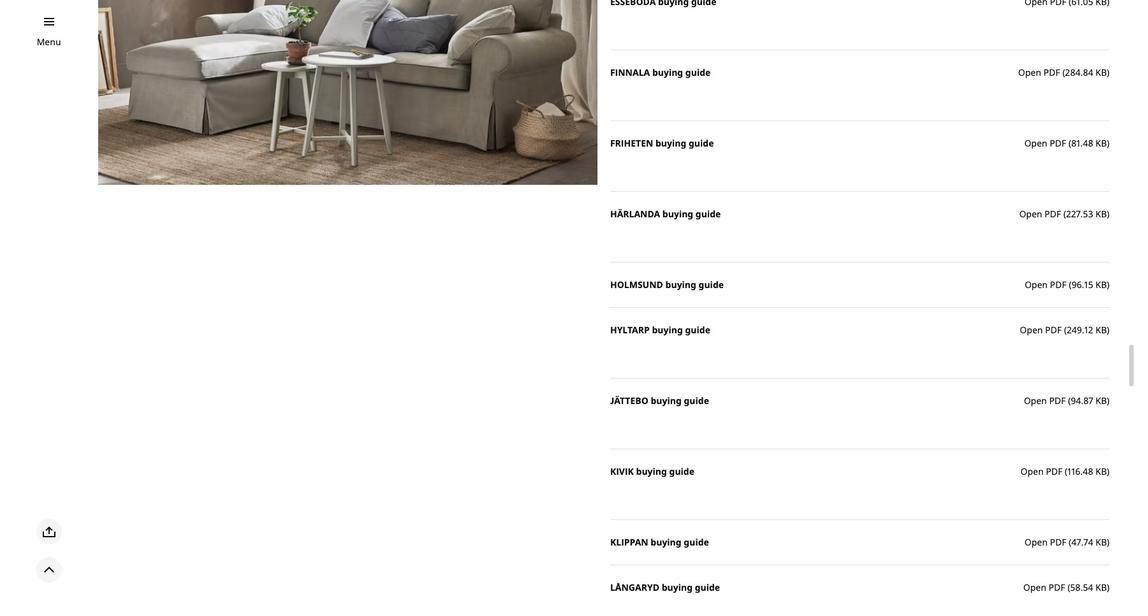 Task type: describe. For each thing, give the bounding box(es) containing it.
kb for 94.87 kb
[[1096, 395, 1107, 407]]

open for open pdf ( 94.87 kb )
[[1024, 395, 1047, 407]]

( for 249.12 kb
[[1064, 324, 1067, 336]]

( for 96.15 kb
[[1069, 279, 1072, 291]]

open pdf ( 284.84 kb )
[[1018, 66, 1110, 78]]

menu
[[37, 36, 61, 48]]

menu button
[[37, 35, 61, 49]]

94.87
[[1071, 395, 1093, 407]]

kb for 96.15 kb
[[1096, 279, 1107, 291]]

hyltarp
[[610, 324, 650, 336]]

kb for 58.54 kb
[[1096, 581, 1107, 594]]

kb for 116.48 kb
[[1096, 465, 1107, 478]]

guide for hyltarp buying guide
[[685, 324, 710, 336]]

klippan buying guide
[[610, 536, 709, 548]]

långaryd buying guide
[[610, 581, 720, 594]]

buying for härlanda
[[662, 208, 693, 220]]

( for 81.48 kb
[[1069, 137, 1071, 149]]

open for open pdf ( 116.48 kb )
[[1021, 465, 1044, 478]]

guide for kivik buying guide
[[669, 465, 694, 478]]

buying for friheten
[[656, 137, 686, 149]]

härlanda buying guide
[[610, 208, 721, 220]]

open pdf ( 116.48 kb )
[[1021, 465, 1110, 478]]

kb for 81.48 kb
[[1096, 137, 1107, 149]]

buying for holmsund
[[665, 279, 696, 291]]

jättebo
[[610, 395, 648, 407]]

kb for 284.84 kb
[[1096, 66, 1107, 78]]

) for 116.48 kb
[[1107, 465, 1110, 478]]

open pdf ( 58.54 kb )
[[1023, 581, 1110, 594]]

96.15
[[1072, 279, 1093, 291]]

) for 284.84 kb
[[1107, 66, 1110, 78]]

jättebo buying guide
[[610, 395, 709, 407]]

friheten buying guide
[[610, 137, 714, 149]]

249.12
[[1067, 324, 1093, 336]]

81.48
[[1071, 137, 1093, 149]]

116.48
[[1068, 465, 1093, 478]]

härlanda
[[610, 208, 660, 220]]

( for 227.53 kb
[[1064, 208, 1066, 220]]

58.54
[[1070, 581, 1093, 594]]

( for 116.48 kb
[[1065, 465, 1068, 478]]

holmsund buying guide
[[610, 279, 724, 291]]

buying for långaryd
[[662, 581, 693, 594]]

pdf for 81.48
[[1050, 137, 1066, 149]]

finnala buying guide
[[610, 66, 711, 78]]

pdf for 284.84
[[1044, 66, 1060, 78]]

guide for finnala buying guide
[[685, 66, 711, 78]]

( for 58.54 kb
[[1068, 581, 1070, 594]]

) for 94.87 kb
[[1107, 395, 1110, 407]]

guide for klippan buying guide
[[684, 536, 709, 548]]

open pdf ( 94.87 kb )
[[1024, 395, 1110, 407]]



Task type: locate. For each thing, give the bounding box(es) containing it.
pdf left 96.15
[[1050, 279, 1067, 291]]

) right '227.53'
[[1107, 208, 1110, 220]]

buying for jättebo
[[651, 395, 682, 407]]

2 ) from the top
[[1107, 137, 1110, 149]]

) right 249.12
[[1107, 324, 1110, 336]]

) for 227.53 kb
[[1107, 208, 1110, 220]]

guide for långaryd buying guide
[[695, 581, 720, 594]]

284.84
[[1065, 66, 1093, 78]]

buying for kivik
[[636, 465, 667, 478]]

open left the 94.87
[[1024, 395, 1047, 407]]

)
[[1107, 66, 1110, 78], [1107, 137, 1110, 149], [1107, 208, 1110, 220], [1107, 279, 1110, 291], [1107, 324, 1110, 336], [1107, 395, 1110, 407], [1107, 465, 1110, 478], [1107, 536, 1110, 548], [1107, 581, 1110, 594]]

buying for finnala
[[652, 66, 683, 78]]

pdf
[[1044, 66, 1060, 78], [1050, 137, 1066, 149], [1045, 208, 1061, 220], [1050, 279, 1067, 291], [1045, 324, 1062, 336], [1049, 395, 1066, 407], [1046, 465, 1063, 478], [1050, 536, 1067, 548], [1049, 581, 1065, 594]]

buying right jättebo
[[651, 395, 682, 407]]

pdf left the 94.87
[[1049, 395, 1066, 407]]

kb right the 284.84
[[1096, 66, 1107, 78]]

open pdf ( 81.48 kb )
[[1024, 137, 1110, 149]]

(
[[1063, 66, 1065, 78], [1069, 137, 1071, 149], [1064, 208, 1066, 220], [1069, 279, 1072, 291], [1064, 324, 1067, 336], [1068, 395, 1071, 407], [1065, 465, 1068, 478], [1069, 536, 1072, 548], [1068, 581, 1070, 594]]

guide for friheten buying guide
[[689, 137, 714, 149]]

9 ) from the top
[[1107, 581, 1110, 594]]

klippan
[[610, 536, 648, 548]]

open pdf ( 96.15 kb )
[[1025, 279, 1110, 291]]

buying for hyltarp
[[652, 324, 683, 336]]

open for open pdf ( 284.84 kb )
[[1018, 66, 1041, 78]]

2 kb from the top
[[1096, 137, 1107, 149]]

( for 47.74 kb
[[1069, 536, 1072, 548]]

6 kb from the top
[[1096, 395, 1107, 407]]

pdf for 94.87
[[1049, 395, 1066, 407]]

buying right finnala
[[652, 66, 683, 78]]

open left the 47.74
[[1025, 536, 1048, 548]]

kb for 227.53 kb
[[1096, 208, 1107, 220]]

) right the 47.74
[[1107, 536, 1110, 548]]

5 kb from the top
[[1096, 324, 1107, 336]]

långaryd
[[610, 581, 659, 594]]

buying for klippan
[[651, 536, 682, 548]]

) right the 94.87
[[1107, 395, 1110, 407]]

) right 81.48
[[1107, 137, 1110, 149]]

friheten
[[610, 137, 653, 149]]

buying right holmsund
[[665, 279, 696, 291]]

47.74
[[1072, 536, 1093, 548]]

) right 58.54
[[1107, 581, 1110, 594]]

open for open pdf ( 96.15 kb )
[[1025, 279, 1048, 291]]

pdf left '227.53'
[[1045, 208, 1061, 220]]

) for 81.48 kb
[[1107, 137, 1110, 149]]

a beige sofa sectional with a chaise lounge in a living room with white curtains and tan walls image
[[98, 0, 597, 185]]

9 kb from the top
[[1096, 581, 1107, 594]]

open left 96.15
[[1025, 279, 1048, 291]]

buying right hyltarp
[[652, 324, 683, 336]]

kb for 249.12 kb
[[1096, 324, 1107, 336]]

guide
[[685, 66, 711, 78], [689, 137, 714, 149], [696, 208, 721, 220], [699, 279, 724, 291], [685, 324, 710, 336], [684, 395, 709, 407], [669, 465, 694, 478], [684, 536, 709, 548], [695, 581, 720, 594]]

open left '227.53'
[[1019, 208, 1042, 220]]

kivik buying guide
[[610, 465, 694, 478]]

open pdf ( 249.12 kb )
[[1020, 324, 1110, 336]]

kb right 96.15
[[1096, 279, 1107, 291]]

3 kb from the top
[[1096, 208, 1107, 220]]

buying right klippan
[[651, 536, 682, 548]]

guide for jättebo buying guide
[[684, 395, 709, 407]]

holmsund
[[610, 279, 663, 291]]

buying right the friheten
[[656, 137, 686, 149]]

pdf left 81.48
[[1050, 137, 1066, 149]]

) for 96.15 kb
[[1107, 279, 1110, 291]]

6 ) from the top
[[1107, 395, 1110, 407]]

open left 81.48
[[1024, 137, 1047, 149]]

open for open pdf ( 81.48 kb )
[[1024, 137, 1047, 149]]

pdf for 116.48
[[1046, 465, 1063, 478]]

kb right 81.48
[[1096, 137, 1107, 149]]

8 kb from the top
[[1096, 536, 1107, 548]]

) for 47.74 kb
[[1107, 536, 1110, 548]]

8 ) from the top
[[1107, 536, 1110, 548]]

pdf left the 284.84
[[1044, 66, 1060, 78]]

1 ) from the top
[[1107, 66, 1110, 78]]

guide for holmsund buying guide
[[699, 279, 724, 291]]

kb right '227.53'
[[1096, 208, 1107, 220]]

5 ) from the top
[[1107, 324, 1110, 336]]

kb right the 47.74
[[1096, 536, 1107, 548]]

kb right the 94.87
[[1096, 395, 1107, 407]]

pdf left 116.48
[[1046, 465, 1063, 478]]

7 ) from the top
[[1107, 465, 1110, 478]]

pdf left 58.54
[[1049, 581, 1065, 594]]

finnala
[[610, 66, 650, 78]]

buying
[[652, 66, 683, 78], [656, 137, 686, 149], [662, 208, 693, 220], [665, 279, 696, 291], [652, 324, 683, 336], [651, 395, 682, 407], [636, 465, 667, 478], [651, 536, 682, 548], [662, 581, 693, 594]]

kb
[[1096, 66, 1107, 78], [1096, 137, 1107, 149], [1096, 208, 1107, 220], [1096, 279, 1107, 291], [1096, 324, 1107, 336], [1096, 395, 1107, 407], [1096, 465, 1107, 478], [1096, 536, 1107, 548], [1096, 581, 1107, 594]]

kb right 58.54
[[1096, 581, 1107, 594]]

open pdf ( 227.53 kb )
[[1019, 208, 1110, 220]]

kivik
[[610, 465, 634, 478]]

guide for härlanda buying guide
[[696, 208, 721, 220]]

open
[[1018, 66, 1041, 78], [1024, 137, 1047, 149], [1019, 208, 1042, 220], [1025, 279, 1048, 291], [1020, 324, 1043, 336], [1024, 395, 1047, 407], [1021, 465, 1044, 478], [1025, 536, 1048, 548], [1023, 581, 1046, 594]]

open left 249.12
[[1020, 324, 1043, 336]]

open left 58.54
[[1023, 581, 1046, 594]]

hyltarp buying guide
[[610, 324, 710, 336]]

open for open pdf ( 47.74 kb )
[[1025, 536, 1048, 548]]

pdf for 227.53
[[1045, 208, 1061, 220]]

) for 249.12 kb
[[1107, 324, 1110, 336]]

buying right kivik
[[636, 465, 667, 478]]

) right 96.15
[[1107, 279, 1110, 291]]

) right 116.48
[[1107, 465, 1110, 478]]

pdf for 58.54
[[1049, 581, 1065, 594]]

open for open pdf ( 249.12 kb )
[[1020, 324, 1043, 336]]

kb right 249.12
[[1096, 324, 1107, 336]]

( for 94.87 kb
[[1068, 395, 1071, 407]]

4 ) from the top
[[1107, 279, 1110, 291]]

3 ) from the top
[[1107, 208, 1110, 220]]

buying right långaryd
[[662, 581, 693, 594]]

7 kb from the top
[[1096, 465, 1107, 478]]

pdf for 96.15
[[1050, 279, 1067, 291]]

buying right härlanda
[[662, 208, 693, 220]]

kb for 47.74 kb
[[1096, 536, 1107, 548]]

pdf for 249.12
[[1045, 324, 1062, 336]]

open for open pdf ( 58.54 kb )
[[1023, 581, 1046, 594]]

open for open pdf ( 227.53 kb )
[[1019, 208, 1042, 220]]

pdf left the 47.74
[[1050, 536, 1067, 548]]

) for 58.54 kb
[[1107, 581, 1110, 594]]

kb right 116.48
[[1096, 465, 1107, 478]]

) right the 284.84
[[1107, 66, 1110, 78]]

open left the 284.84
[[1018, 66, 1041, 78]]

( for 284.84 kb
[[1063, 66, 1065, 78]]

open pdf ( 47.74 kb )
[[1025, 536, 1110, 548]]

1 kb from the top
[[1096, 66, 1107, 78]]

open left 116.48
[[1021, 465, 1044, 478]]

pdf for 47.74
[[1050, 536, 1067, 548]]

pdf left 249.12
[[1045, 324, 1062, 336]]

4 kb from the top
[[1096, 279, 1107, 291]]

227.53
[[1066, 208, 1093, 220]]



Task type: vqa. For each thing, say whether or not it's contained in the screenshot.
"249.12"
yes



